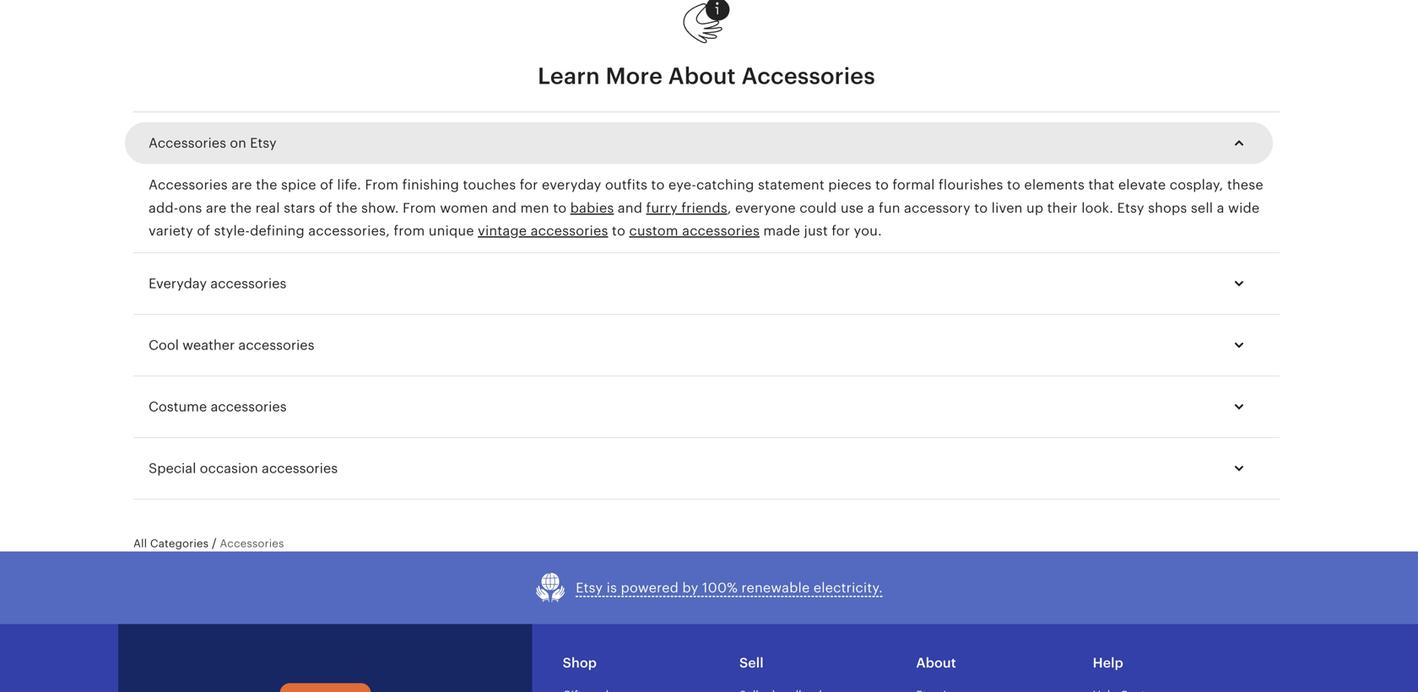 Task type: locate. For each thing, give the bounding box(es) containing it.
friends
[[682, 200, 728, 216]]

1 and from the left
[[492, 200, 517, 216]]

and
[[492, 200, 517, 216], [618, 200, 643, 216]]

0 horizontal spatial etsy
[[250, 136, 277, 151]]

the up "real"
[[256, 177, 277, 193]]

from up show.
[[365, 177, 399, 193]]

1 horizontal spatial for
[[832, 223, 850, 238]]

special
[[149, 461, 196, 476]]

occasion
[[200, 461, 258, 476]]

of down ons
[[197, 223, 210, 238]]

special occasion accessories
[[149, 461, 338, 476]]

from up from
[[403, 200, 436, 216]]

0 vertical spatial of
[[320, 177, 334, 193]]

accessory
[[904, 200, 971, 216]]

1 vertical spatial for
[[832, 223, 850, 238]]

accessories
[[742, 63, 876, 89], [149, 136, 226, 151], [149, 177, 228, 193], [220, 538, 284, 550]]

from
[[365, 177, 399, 193], [403, 200, 436, 216]]

life.
[[337, 177, 361, 193]]

a left fun
[[868, 200, 875, 216]]

to right men at the left top of page
[[553, 200, 567, 216]]

these
[[1228, 177, 1264, 193]]

100%
[[702, 581, 738, 596]]

weather
[[182, 338, 235, 353]]

0 vertical spatial are
[[232, 177, 252, 193]]

cool weather accessories
[[149, 338, 315, 353]]

babies
[[571, 200, 614, 216]]

to down "flourishes"
[[975, 200, 988, 216]]

to up 'liven'
[[1007, 177, 1021, 193]]

etsy inside , everyone could use a fun accessory to liven up their look. etsy shops sell a wide variety of style-defining accessories, from unique
[[1118, 200, 1145, 216]]

1 vertical spatial are
[[206, 200, 227, 216]]

vintage accessories to custom accessories made just for you.
[[478, 223, 882, 238]]

etsy inside etsy is powered by 100% renewable electricity. button
[[576, 581, 603, 596]]

are down on
[[232, 177, 252, 193]]

1 horizontal spatial about
[[916, 656, 957, 671]]

accessories down style-
[[210, 276, 287, 291]]

0 horizontal spatial a
[[868, 200, 875, 216]]

and up vintage
[[492, 200, 517, 216]]

0 horizontal spatial the
[[230, 200, 252, 216]]

everyone
[[735, 200, 796, 216]]

etsy right on
[[250, 136, 277, 151]]

accessories right weather
[[238, 338, 315, 353]]

vintage accessories link
[[478, 223, 608, 238]]

accessories
[[531, 223, 608, 238], [682, 223, 760, 238], [210, 276, 287, 291], [238, 338, 315, 353], [211, 400, 287, 415], [262, 461, 338, 476]]

0 vertical spatial etsy
[[250, 136, 277, 151]]

2 vertical spatial etsy
[[576, 581, 603, 596]]

style-
[[214, 223, 250, 238]]

2 horizontal spatial the
[[336, 200, 358, 216]]

for up men at the left top of page
[[520, 177, 538, 193]]

2 vertical spatial of
[[197, 223, 210, 238]]

to up furry
[[651, 177, 665, 193]]

stars
[[284, 200, 315, 216]]

are right ons
[[206, 200, 227, 216]]

wide
[[1229, 200, 1260, 216]]

a right sell at the top right of page
[[1217, 200, 1225, 216]]

flourishes
[[939, 177, 1004, 193]]

1 horizontal spatial a
[[1217, 200, 1225, 216]]

accessories down the ,
[[682, 223, 760, 238]]

1 vertical spatial from
[[403, 200, 436, 216]]

etsy
[[250, 136, 277, 151], [1118, 200, 1145, 216], [576, 581, 603, 596]]

and down outfits at the top left of page
[[618, 200, 643, 216]]

1 vertical spatial about
[[916, 656, 957, 671]]

1 a from the left
[[868, 200, 875, 216]]

0 horizontal spatial and
[[492, 200, 517, 216]]

costume accessories
[[149, 400, 287, 415]]

of left the life. at the top
[[320, 177, 334, 193]]

of
[[320, 177, 334, 193], [319, 200, 333, 216], [197, 223, 210, 238]]

about
[[668, 63, 736, 89], [916, 656, 957, 671]]

you.
[[854, 223, 882, 238]]

tab panel
[[133, 113, 1280, 500]]

the up accessories, on the left of the page
[[336, 200, 358, 216]]

up
[[1027, 200, 1044, 216]]

0 vertical spatial from
[[365, 177, 399, 193]]

for right the just
[[832, 223, 850, 238]]

statement
[[758, 177, 825, 193]]

renewable
[[742, 581, 810, 596]]

1 horizontal spatial are
[[232, 177, 252, 193]]

to
[[651, 177, 665, 193], [876, 177, 889, 193], [1007, 177, 1021, 193], [553, 200, 567, 216], [975, 200, 988, 216], [612, 223, 626, 238]]

real
[[255, 200, 280, 216]]

their
[[1048, 200, 1078, 216]]

accessories inside all categories / accessories
[[220, 538, 284, 550]]

the up style-
[[230, 200, 252, 216]]

learn
[[538, 63, 600, 89]]

the
[[256, 177, 277, 193], [230, 200, 252, 216], [336, 200, 358, 216]]

accessories up special occasion accessories
[[211, 400, 287, 415]]

sell
[[1191, 200, 1214, 216]]

1 horizontal spatial and
[[618, 200, 643, 216]]

babies and furry friends
[[571, 200, 728, 216]]

ons
[[179, 200, 202, 216]]

spice
[[281, 177, 316, 193]]

1 horizontal spatial the
[[256, 177, 277, 193]]

1 vertical spatial etsy
[[1118, 200, 1145, 216]]

1 horizontal spatial from
[[403, 200, 436, 216]]

for
[[520, 177, 538, 193], [832, 223, 850, 238]]

to up fun
[[876, 177, 889, 193]]

2 horizontal spatial etsy
[[1118, 200, 1145, 216]]

tab list
[[133, 111, 1280, 113]]

accessories,
[[308, 223, 390, 238]]

of inside , everyone could use a fun accessory to liven up their look. etsy shops sell a wide variety of style-defining accessories, from unique
[[197, 223, 210, 238]]

1 horizontal spatial etsy
[[576, 581, 603, 596]]

0 vertical spatial for
[[520, 177, 538, 193]]

of right the stars
[[319, 200, 333, 216]]

help
[[1093, 656, 1124, 671]]

etsy down elevate
[[1118, 200, 1145, 216]]

0 horizontal spatial for
[[520, 177, 538, 193]]

from
[[394, 223, 425, 238]]

everyday
[[542, 177, 602, 193]]

0 vertical spatial about
[[668, 63, 736, 89]]

etsy left is
[[576, 581, 603, 596]]

are
[[232, 177, 252, 193], [206, 200, 227, 216]]

accessories inside dropdown button
[[211, 400, 287, 415]]

shops
[[1148, 200, 1188, 216]]



Task type: describe. For each thing, give the bounding box(es) containing it.
/
[[212, 537, 217, 550]]

costume accessories button
[[133, 387, 1265, 427]]

accessories are the spice of life. from finishing touches for everyday outfits to eye-catching statement pieces to formal flourishes to elements that elevate cosplay, these add-ons are the real stars of the show. from women and men to
[[149, 177, 1264, 216]]

babies link
[[571, 200, 614, 216]]

accessories down babies link
[[531, 223, 608, 238]]

custom
[[629, 223, 679, 238]]

accessories inside the accessories on etsy dropdown button
[[149, 136, 226, 151]]

categories
[[150, 538, 209, 550]]

accessories inside accessories are the spice of life. from finishing touches for everyday outfits to eye-catching statement pieces to formal flourishes to elements that elevate cosplay, these add-ons are the real stars of the show. from women and men to
[[149, 177, 228, 193]]

catching
[[697, 177, 755, 193]]

accessories right the occasion
[[262, 461, 338, 476]]

tab panel containing accessories on etsy
[[133, 113, 1280, 500]]

everyday accessories
[[149, 276, 287, 291]]

look.
[[1082, 200, 1114, 216]]

formal
[[893, 177, 935, 193]]

for inside accessories are the spice of life. from finishing touches for everyday outfits to eye-catching statement pieces to formal flourishes to elements that elevate cosplay, these add-ons are the real stars of the show. from women and men to
[[520, 177, 538, 193]]

more
[[606, 63, 663, 89]]

etsy is powered by 100% renewable electricity.
[[576, 581, 883, 596]]

etsy is powered by 100% renewable electricity. button
[[535, 572, 883, 604]]

powered
[[621, 581, 679, 596]]

1 vertical spatial of
[[319, 200, 333, 216]]

made
[[764, 223, 801, 238]]

could
[[800, 200, 837, 216]]

special occasion accessories button
[[133, 448, 1265, 489]]

,
[[728, 200, 732, 216]]

cool weather accessories button
[[133, 325, 1265, 366]]

custom accessories link
[[629, 223, 760, 238]]

all categories / accessories
[[133, 537, 284, 550]]

sell
[[740, 656, 764, 671]]

furry friends link
[[646, 200, 728, 216]]

all
[[133, 538, 147, 550]]

fun
[[879, 200, 901, 216]]

elevate
[[1119, 177, 1166, 193]]

men
[[521, 200, 550, 216]]

defining
[[250, 223, 305, 238]]

everyday accessories button
[[133, 264, 1265, 304]]

etsy inside the accessories on etsy dropdown button
[[250, 136, 277, 151]]

variety
[[149, 223, 193, 238]]

accessories on etsy
[[149, 136, 277, 151]]

is
[[607, 581, 617, 596]]

liven
[[992, 200, 1023, 216]]

and inside accessories are the spice of life. from finishing touches for everyday outfits to eye-catching statement pieces to formal flourishes to elements that elevate cosplay, these add-ons are the real stars of the show. from women and men to
[[492, 200, 517, 216]]

that
[[1089, 177, 1115, 193]]

cool
[[149, 338, 179, 353]]

accessories on etsy button
[[133, 123, 1265, 163]]

shop
[[563, 656, 597, 671]]

use
[[841, 200, 864, 216]]

finishing
[[402, 177, 459, 193]]

2 a from the left
[[1217, 200, 1225, 216]]

add-
[[149, 200, 179, 216]]

to down babies link
[[612, 223, 626, 238]]

vintage
[[478, 223, 527, 238]]

unique
[[429, 223, 474, 238]]

eye-
[[669, 177, 697, 193]]

women
[[440, 200, 488, 216]]

outfits
[[605, 177, 648, 193]]

all categories link
[[133, 537, 209, 550]]

costume
[[149, 400, 207, 415]]

elements
[[1025, 177, 1085, 193]]

just
[[804, 223, 828, 238]]

0 horizontal spatial are
[[206, 200, 227, 216]]

pieces
[[829, 177, 872, 193]]

to inside , everyone could use a fun accessory to liven up their look. etsy shops sell a wide variety of style-defining accessories, from unique
[[975, 200, 988, 216]]

on
[[230, 136, 246, 151]]

, everyone could use a fun accessory to liven up their look. etsy shops sell a wide variety of style-defining accessories, from unique
[[149, 200, 1260, 238]]

2 and from the left
[[618, 200, 643, 216]]

everyday
[[149, 276, 207, 291]]

learn more about accessories
[[538, 63, 876, 89]]

touches
[[463, 177, 516, 193]]

cosplay,
[[1170, 177, 1224, 193]]

electricity.
[[814, 581, 883, 596]]

furry
[[646, 200, 678, 216]]

by
[[683, 581, 699, 596]]

show.
[[361, 200, 399, 216]]

0 horizontal spatial from
[[365, 177, 399, 193]]

0 horizontal spatial about
[[668, 63, 736, 89]]



Task type: vqa. For each thing, say whether or not it's contained in the screenshot.
"that" inside the Whether you're looking for a gift for your wife, mother, or grandmother, this canvas is sure to impress. It's a beautiful and meaningful addition to any home that will be treasured for years to come.
no



